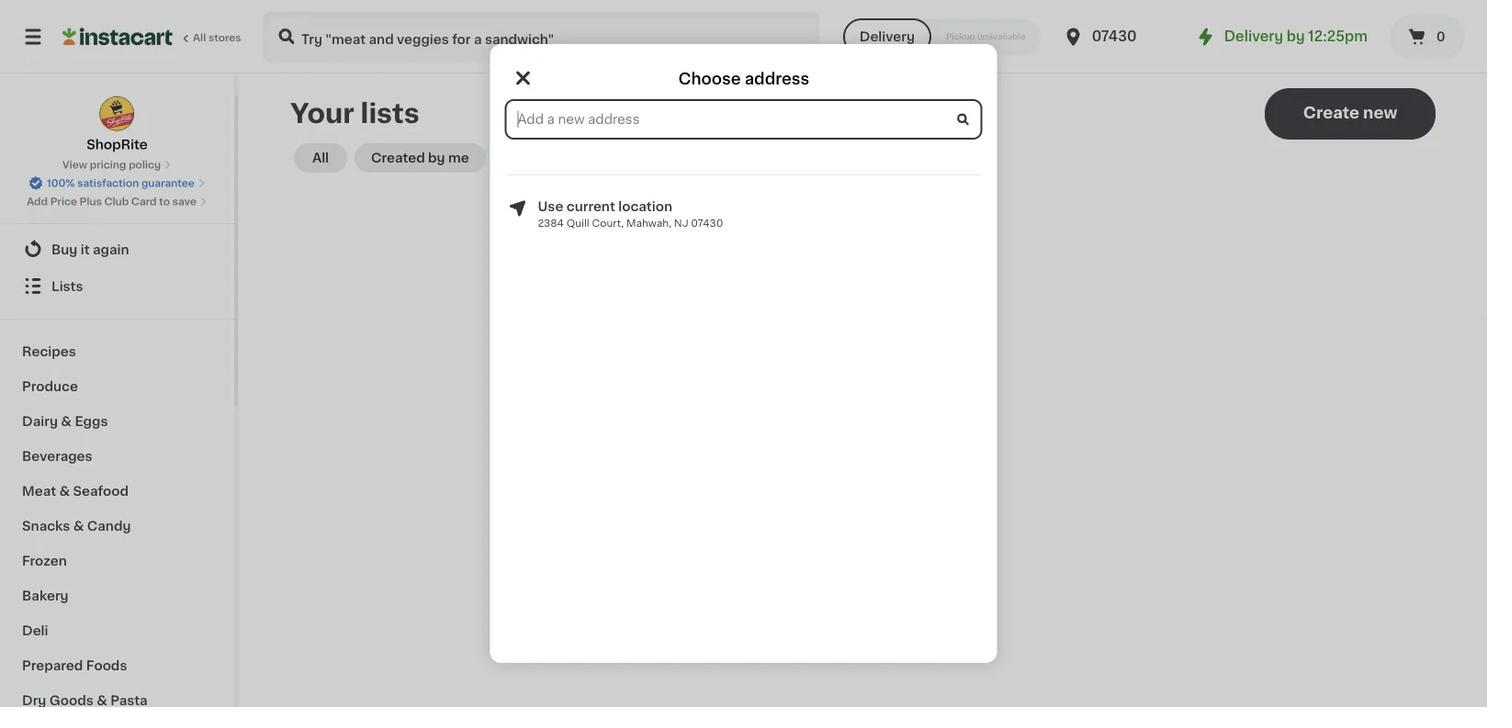 Task type: locate. For each thing, give the bounding box(es) containing it.
0 horizontal spatial 07430
[[691, 218, 723, 228]]

& inside 'link'
[[61, 414, 72, 427]]

delivery inside delivery button
[[860, 30, 915, 43]]

instacart logo image
[[62, 26, 173, 48]]

view pricing policy link
[[62, 158, 172, 172]]

None search field
[[263, 11, 819, 62]]

0 vertical spatial by
[[1287, 30, 1305, 43]]

use current location 2384 quill court, mahwah, nj 07430
[[538, 200, 723, 228]]

12:25pm
[[1308, 30, 1368, 43]]

delivery inside delivery by 12:25pm link
[[1224, 30, 1283, 43]]

snacks
[[22, 519, 70, 532]]

address
[[745, 71, 809, 87]]

0 horizontal spatial all
[[193, 33, 206, 43]]

& right meat
[[59, 484, 70, 497]]

meat
[[22, 484, 56, 497]]

100%
[[47, 178, 75, 188]]

0 vertical spatial 07430
[[1092, 30, 1137, 43]]

pasta
[[110, 693, 148, 706]]

your lists
[[290, 101, 419, 127]]

shop link
[[11, 194, 223, 231]]

dry goods & pasta
[[22, 693, 148, 706]]

& left 'eggs'
[[61, 414, 72, 427]]

& left candy
[[73, 519, 84, 532]]

it
[[81, 242, 90, 255]]

  text field
[[507, 101, 981, 138]]

by left me
[[428, 152, 445, 164]]

service type group
[[843, 18, 1040, 55]]

club
[[104, 197, 129, 207]]

all down your
[[312, 152, 329, 164]]

0 horizontal spatial by
[[428, 152, 445, 164]]

dry
[[22, 693, 46, 706]]

delivery
[[1224, 30, 1283, 43], [860, 30, 915, 43]]

1 vertical spatial all
[[312, 152, 329, 164]]

1 horizontal spatial delivery
[[1224, 30, 1283, 43]]

prepared foods
[[22, 659, 127, 671]]

created by me button
[[355, 143, 486, 173]]

delivery for delivery
[[860, 30, 915, 43]]

all
[[193, 33, 206, 43], [312, 152, 329, 164]]

dairy
[[22, 414, 58, 427]]

& for snacks
[[73, 519, 84, 532]]

0 horizontal spatial delivery
[[860, 30, 915, 43]]

dairy & eggs
[[22, 414, 108, 427]]

all stores
[[193, 33, 241, 43]]

1 horizontal spatial 07430
[[1092, 30, 1137, 43]]

1 vertical spatial by
[[428, 152, 445, 164]]

by
[[1287, 30, 1305, 43], [428, 152, 445, 164]]

prepared
[[22, 659, 83, 671]]

2384
[[538, 218, 564, 228]]

prepared foods link
[[11, 648, 223, 682]]

mahwah,
[[626, 218, 671, 228]]

lists
[[361, 101, 419, 127]]

goods
[[49, 693, 93, 706]]

satisfaction
[[77, 178, 139, 188]]

save
[[172, 197, 196, 207]]

1 horizontal spatial all
[[312, 152, 329, 164]]

by left 12:25pm
[[1287, 30, 1305, 43]]

07430
[[1092, 30, 1137, 43], [691, 218, 723, 228]]

dry goods & pasta link
[[11, 682, 223, 707]]

& for meat
[[59, 484, 70, 497]]

by for created
[[428, 152, 445, 164]]

snacks & candy link
[[11, 508, 223, 543]]

recipes link
[[11, 333, 223, 368]]

&
[[61, 414, 72, 427], [59, 484, 70, 497], [73, 519, 84, 532], [97, 693, 107, 706]]

0 button
[[1390, 15, 1465, 59]]

0 vertical spatial all
[[193, 33, 206, 43]]

meat & seafood
[[22, 484, 129, 497]]

delivery button
[[843, 18, 931, 55]]

all button
[[294, 143, 347, 173]]

all left stores
[[193, 33, 206, 43]]

new
[[1363, 105, 1397, 121]]

by inside button
[[428, 152, 445, 164]]

guarantee
[[141, 178, 195, 188]]

create new button
[[1265, 88, 1436, 140]]

me
[[448, 152, 469, 164]]

all inside button
[[312, 152, 329, 164]]

shoprite
[[87, 138, 148, 151]]

& left 'pasta'
[[97, 693, 107, 706]]

delivery for delivery by 12:25pm
[[1224, 30, 1283, 43]]

1 horizontal spatial by
[[1287, 30, 1305, 43]]

your
[[290, 101, 354, 127]]

1 vertical spatial 07430
[[691, 218, 723, 228]]



Task type: vqa. For each thing, say whether or not it's contained in the screenshot.
guarantee at the top left
yes



Task type: describe. For each thing, give the bounding box(es) containing it.
deli link
[[11, 613, 223, 648]]

lists
[[51, 279, 83, 292]]

buy it again link
[[11, 231, 223, 267]]

100% satisfaction guarantee
[[47, 178, 195, 188]]

again
[[93, 242, 129, 255]]

beverages link
[[11, 438, 223, 473]]

to
[[159, 197, 170, 207]]

create
[[1303, 105, 1360, 121]]

meat & seafood link
[[11, 473, 223, 508]]

delivery by 12:25pm link
[[1195, 26, 1368, 48]]

search address image
[[955, 111, 971, 128]]

dairy & eggs link
[[11, 403, 223, 438]]

current
[[567, 200, 615, 213]]

foods
[[86, 659, 127, 671]]

& for dairy
[[61, 414, 72, 427]]

nj
[[674, 218, 688, 228]]

price
[[50, 197, 77, 207]]

created
[[371, 152, 425, 164]]

choose address
[[678, 71, 809, 87]]

snacks & candy
[[22, 519, 131, 532]]

use
[[538, 200, 563, 213]]

created by me
[[371, 152, 469, 164]]

shoprite link
[[87, 96, 148, 154]]

delivery by 12:25pm
[[1224, 30, 1368, 43]]

shop
[[51, 206, 86, 219]]

produce link
[[11, 368, 223, 403]]

view
[[62, 160, 87, 170]]

location
[[618, 200, 672, 213]]

produce
[[22, 379, 78, 392]]

add price plus club card to save
[[27, 197, 196, 207]]

deli
[[22, 624, 48, 637]]

all for all stores
[[193, 33, 206, 43]]

choose address dialog
[[490, 44, 997, 663]]

07430 inside popup button
[[1092, 30, 1137, 43]]

  text field inside choose address dialog
[[507, 101, 981, 138]]

07430 button
[[1062, 11, 1173, 62]]

create new
[[1303, 105, 1397, 121]]

recipes
[[22, 344, 76, 357]]

bakery
[[22, 589, 69, 602]]

eggs
[[75, 414, 108, 427]]

candy
[[87, 519, 131, 532]]

pricing
[[90, 160, 126, 170]]

add
[[27, 197, 48, 207]]

all stores link
[[62, 11, 242, 62]]

frozen
[[22, 554, 67, 567]]

view pricing policy
[[62, 160, 161, 170]]

beverages
[[22, 449, 92, 462]]

court,
[[592, 218, 624, 228]]

buy it again
[[51, 242, 129, 255]]

seafood
[[73, 484, 129, 497]]

all for all
[[312, 152, 329, 164]]

frozen link
[[11, 543, 223, 578]]

buy
[[51, 242, 78, 255]]

add price plus club card to save link
[[27, 194, 208, 209]]

stores
[[208, 33, 241, 43]]

100% satisfaction guarantee button
[[29, 172, 206, 191]]

choose
[[678, 71, 741, 87]]

shoprite logo image
[[99, 96, 135, 132]]

07430 inside use current location 2384 quill court, mahwah, nj 07430
[[691, 218, 723, 228]]

by for delivery
[[1287, 30, 1305, 43]]

policy
[[129, 160, 161, 170]]

bakery link
[[11, 578, 223, 613]]

card
[[131, 197, 157, 207]]

quill
[[567, 218, 589, 228]]

lists link
[[11, 267, 223, 304]]

0
[[1436, 30, 1445, 43]]

plus
[[80, 197, 102, 207]]



